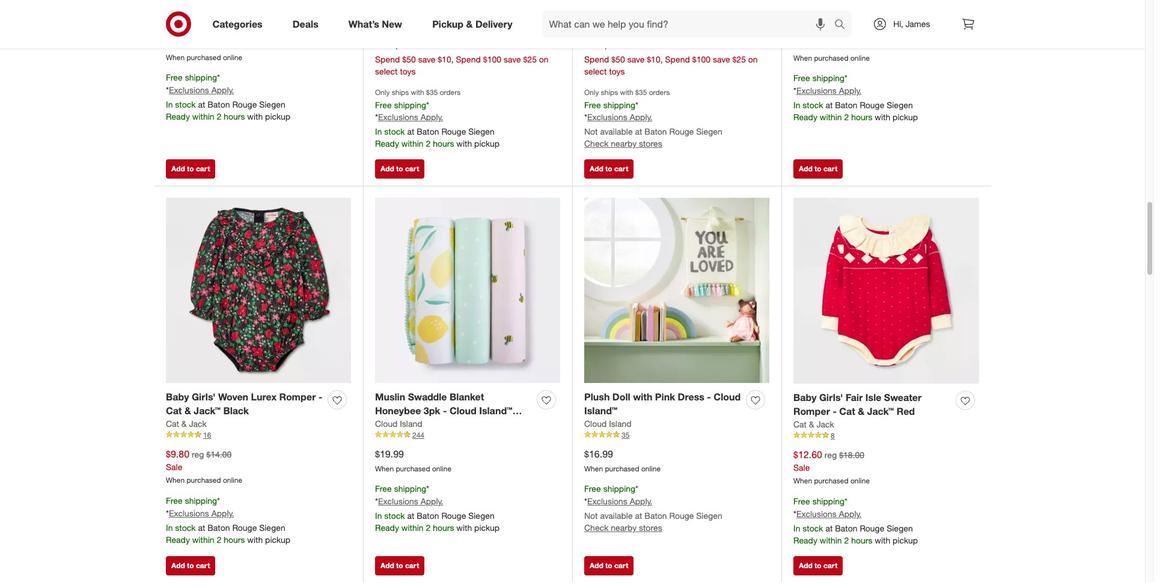 Task type: describe. For each thing, give the bounding box(es) containing it.
$12.60
[[794, 448, 823, 460]]

new
[[382, 18, 402, 30]]

cloud inside plush doll with pink dress - cloud island™
[[714, 391, 741, 403]]

orders for stores
[[649, 88, 670, 97]]

with inside only ships with $35 orders free shipping * * exclusions apply. not available at baton rouge siegen check nearby stores
[[620, 88, 634, 97]]

12 link for $10.00
[[585, 6, 770, 17]]

244 link
[[375, 430, 560, 440]]

check inside only ships with $35 orders free shipping * * exclusions apply. not available at baton rouge siegen check nearby stores
[[585, 139, 609, 149]]

shipping inside only ships with $35 orders free shipping * * exclusions apply. not available at baton rouge siegen check nearby stores
[[604, 100, 636, 110]]

cloud island link for muslin
[[375, 418, 422, 430]]

lurex
[[251, 391, 277, 403]]

$16.99 when purchased online
[[585, 448, 661, 473]]

$19.99
[[375, 448, 404, 460]]

honeybee
[[375, 405, 421, 417]]

plush doll with pink dress - cloud island™ link
[[585, 390, 741, 418]]

online inside $16.99 when purchased online
[[642, 464, 661, 473]]

deals
[[293, 18, 319, 30]]

reg inside $11.20 reg $16.00 sale when purchased online
[[825, 26, 837, 37]]

free inside only ships with $35 orders free shipping * * exclusions apply. not available at baton rouge siegen check nearby stores
[[585, 100, 601, 110]]

12 for $11.20
[[831, 8, 839, 17]]

$10, for stock
[[438, 54, 454, 65]]

girls' for &
[[192, 391, 216, 403]]

only for not
[[585, 88, 599, 97]]

island™ for muslin swaddle blanket honeybee 3pk - cloud island™ pink/yellow
[[479, 405, 513, 417]]

available inside free shipping * * exclusions apply. not available at baton rouge siegen check nearby stores
[[600, 511, 633, 521]]

- inside baby girls' fair isle sweater romper - cat & jack™ red
[[833, 405, 837, 417]]

cat & jack for cat
[[166, 418, 207, 428]]

baby girls' woven lurex romper - cat & jack™ black
[[166, 391, 323, 417]]

$19.99 when purchased online
[[375, 448, 452, 473]]

when inside '$12.60 reg $18.00 sale when purchased online'
[[794, 477, 813, 486]]

- for 3pk
[[443, 405, 447, 417]]

cat inside baby girls' fair isle sweater romper - cat & jack™ red
[[840, 405, 856, 417]]

$11.20 reg $16.00 sale when purchased online
[[794, 25, 870, 62]]

3pk
[[424, 405, 440, 417]]

cloud island link for plush
[[585, 418, 632, 430]]

free shipping * * exclusions apply. not available at baton rouge siegen check nearby stores
[[585, 484, 723, 533]]

hours inside only ships with $35 orders free shipping * * exclusions apply. in stock at  baton rouge siegen ready within 2 hours with pickup
[[433, 139, 454, 149]]

cloud island for plush
[[585, 418, 632, 428]]

stock inside only ships with $35 orders free shipping * * exclusions apply. in stock at  baton rouge siegen ready within 2 hours with pickup
[[384, 127, 405, 137]]

check inside free shipping * * exclusions apply. not available at baton rouge siegen check nearby stores
[[585, 523, 609, 533]]

romper inside baby girls' woven lurex romper - cat & jack™ black
[[279, 391, 316, 403]]

pickup & delivery link
[[422, 11, 528, 37]]

categories
[[213, 18, 263, 30]]

cloud down honeybee
[[375, 418, 398, 428]]

hi,
[[894, 19, 904, 29]]

sale inside '$12.60 reg $18.00 sale when purchased online'
[[794, 462, 810, 472]]

dress
[[678, 391, 705, 403]]

online inside $11.20 reg $16.00 sale when purchased online
[[851, 53, 870, 62]]

$12.60 reg $18.00 sale when purchased online
[[794, 448, 870, 486]]

apply. inside only ships with $35 orders free shipping * * exclusions apply. in stock at  baton rouge siegen ready within 2 hours with pickup
[[421, 112, 443, 122]]

exclusions inside free shipping * * exclusions apply. not available at baton rouge siegen check nearby stores
[[587, 496, 628, 506]]

baton inside free shipping * * exclusions apply. not available at baton rouge siegen check nearby stores
[[645, 511, 667, 521]]

cloud island for muslin
[[375, 418, 422, 428]]

rouge inside only ships with $35 orders free shipping * * exclusions apply. not available at baton rouge siegen check nearby stores
[[670, 127, 694, 137]]

1 $14.00 from the top
[[206, 26, 232, 36]]

toys for available
[[609, 66, 625, 77]]

purchased inside $19.99 when purchased online
[[396, 464, 430, 473]]

what's new link
[[338, 11, 417, 37]]

jack for cat
[[817, 419, 834, 429]]

muslin swaddle blanket honeybee 3pk - cloud island™ pink/yellow link
[[375, 390, 532, 430]]

black
[[223, 405, 249, 417]]

delivery
[[476, 18, 513, 30]]

island for doll
[[609, 418, 632, 428]]

on for 2
[[539, 54, 549, 65]]

reg down 16
[[192, 449, 204, 459]]

in inside only ships with $35 orders free shipping * * exclusions apply. in stock at  baton rouge siegen ready within 2 hours with pickup
[[375, 127, 382, 137]]

nearby inside only ships with $35 orders free shipping * * exclusions apply. not available at baton rouge siegen check nearby stores
[[611, 139, 637, 149]]

fair
[[846, 391, 863, 403]]

on for stores
[[749, 54, 758, 65]]

online down categories
[[223, 53, 242, 62]]

$100 for stores
[[693, 54, 711, 65]]

$11.20
[[794, 25, 823, 37]]

2 $9.80 reg $14.00 sale when purchased online from the top
[[166, 448, 242, 485]]

hi, james
[[894, 19, 931, 29]]

$16.99
[[585, 448, 613, 460]]

baby girls' fair isle sweater romper - cat & jack™ red link
[[794, 391, 951, 418]]

nearby inside free shipping * * exclusions apply. not available at baton rouge siegen check nearby stores
[[611, 523, 637, 533]]

at inside free shipping * * exclusions apply. not available at baton rouge siegen check nearby stores
[[635, 511, 643, 521]]

plush
[[585, 391, 610, 403]]

jack™ inside baby girls' woven lurex romper - cat & jack™ black
[[194, 405, 221, 417]]

2 inside only ships with $35 orders free shipping * * exclusions apply. in stock at  baton rouge siegen ready within 2 hours with pickup
[[426, 139, 431, 149]]

swaddle
[[408, 391, 447, 403]]

$100 for 2
[[483, 54, 502, 65]]

when inside $11.20 reg $16.00 sale when purchased online
[[794, 53, 813, 62]]

1 $9.80 reg $14.00 sale when purchased online from the top
[[166, 25, 242, 62]]

- for dress
[[707, 391, 711, 403]]

search button
[[829, 11, 858, 40]]

apply. inside only ships with $35 orders free shipping * * exclusions apply. not available at baton rouge siegen check nearby stores
[[630, 112, 653, 122]]

pink
[[655, 391, 675, 403]]

stores inside free shipping * * exclusions apply. not available at baton rouge siegen check nearby stores
[[639, 523, 662, 533]]

12 link for $11.20
[[794, 7, 980, 18]]

jack™ inside baby girls' fair isle sweater romper - cat & jack™ red
[[868, 405, 894, 417]]

cat & jack link for -
[[794, 418, 834, 430]]

island for swaddle
[[400, 418, 422, 428]]

when inside $16.99 when purchased online
[[585, 464, 603, 473]]

doll
[[613, 391, 631, 403]]

within inside only ships with $35 orders free shipping * * exclusions apply. in stock at  baton rouge siegen ready within 2 hours with pickup
[[402, 139, 424, 149]]

baton inside only ships with $35 orders free shipping * * exclusions apply. not available at baton rouge siegen check nearby stores
[[645, 127, 667, 137]]

35 link
[[585, 430, 770, 440]]

at inside only ships with $35 orders free shipping * * exclusions apply. not available at baton rouge siegen check nearby stores
[[635, 127, 643, 137]]

16 link
[[166, 430, 351, 440]]

not inside free shipping * * exclusions apply. not available at baton rouge siegen check nearby stores
[[585, 511, 598, 521]]

red
[[897, 405, 915, 417]]

free shipping * * exclusions apply. in stock at  baton rouge siegen ready within 2 hours with pickup for muslin swaddle blanket honeybee 3pk - cloud island™ pink/yellow
[[375, 484, 500, 533]]

select for in
[[375, 66, 398, 77]]

stores inside only ships with $35 orders free shipping * * exclusions apply. not available at baton rouge siegen check nearby stores
[[639, 139, 662, 149]]

at inside only ships with $35 orders free shipping * * exclusions apply. in stock at  baton rouge siegen ready within 2 hours with pickup
[[407, 127, 415, 137]]

orders for 2
[[440, 88, 461, 97]]

online down pickup
[[432, 41, 452, 50]]

$10.00 for stock
[[375, 25, 404, 37]]

woven
[[218, 391, 248, 403]]

$50 for stock
[[402, 54, 416, 65]]

cat & jack for -
[[794, 419, 834, 429]]

ships for stock
[[392, 88, 409, 97]]

& inside baby girls' fair isle sweater romper - cat & jack™ red
[[858, 405, 865, 417]]



Task type: vqa. For each thing, say whether or not it's contained in the screenshot.
the left "Cloud Island"
yes



Task type: locate. For each thing, give the bounding box(es) containing it.
online down 16 link in the bottom of the page
[[223, 476, 242, 485]]

- inside baby girls' woven lurex romper - cat & jack™ black
[[319, 391, 323, 403]]

4 spend from the left
[[665, 54, 690, 65]]

1 $10, from the left
[[438, 54, 454, 65]]

reg
[[192, 26, 204, 36], [825, 26, 837, 37], [192, 449, 204, 459], [825, 450, 837, 460]]

0 horizontal spatial cloud island
[[375, 418, 422, 428]]

$18.00
[[840, 450, 865, 460]]

- inside muslin swaddle blanket honeybee 3pk - cloud island™ pink/yellow
[[443, 405, 447, 417]]

2 not from the top
[[585, 511, 598, 521]]

1 horizontal spatial toys
[[609, 66, 625, 77]]

0 vertical spatial stores
[[639, 139, 662, 149]]

sale inside $11.20 reg $16.00 sale when purchased online
[[794, 39, 810, 49]]

& for cat & jack link associated with -
[[809, 419, 815, 429]]

cloud island link
[[375, 418, 422, 430], [585, 418, 632, 430]]

$25
[[523, 54, 537, 65], [733, 54, 746, 65]]

1 horizontal spatial cat & jack link
[[794, 418, 834, 430]]

$100 down the what can we help you find? suggestions appear below search box
[[693, 54, 711, 65]]

8
[[831, 431, 835, 440]]

what's new
[[349, 18, 402, 30]]

1 horizontal spatial $10.00
[[585, 25, 613, 37]]

1 vertical spatial not
[[585, 511, 598, 521]]

rouge inside free shipping * * exclusions apply. not available at baton rouge siegen check nearby stores
[[670, 511, 694, 521]]

cat & jack link up 8
[[794, 418, 834, 430]]

baby inside baby girls' woven lurex romper - cat & jack™ black
[[166, 391, 189, 403]]

- up 8
[[833, 405, 837, 417]]

shipping
[[185, 72, 217, 83], [813, 73, 845, 83], [394, 100, 426, 110], [604, 100, 636, 110], [394, 484, 426, 494], [604, 484, 636, 494], [185, 496, 217, 506], [813, 496, 845, 507]]

pickup & delivery
[[432, 18, 513, 30]]

only
[[375, 88, 390, 97], [585, 88, 599, 97]]

1 stores from the top
[[639, 139, 662, 149]]

0 horizontal spatial 12 link
[[585, 6, 770, 17]]

reg left categories
[[192, 26, 204, 36]]

0 horizontal spatial ships
[[392, 88, 409, 97]]

at
[[198, 99, 205, 110], [826, 100, 833, 110], [407, 127, 415, 137], [635, 127, 643, 137], [407, 511, 415, 521], [635, 511, 643, 521], [198, 523, 205, 533], [826, 523, 833, 533]]

jack
[[189, 418, 207, 428], [817, 419, 834, 429]]

island™ down plush
[[585, 405, 618, 417]]

2 toys from the left
[[609, 66, 625, 77]]

ready inside only ships with $35 orders free shipping * * exclusions apply. in stock at  baton rouge siegen ready within 2 hours with pickup
[[375, 139, 399, 149]]

orders inside only ships with $35 orders free shipping * * exclusions apply. not available at baton rouge siegen check nearby stores
[[649, 88, 670, 97]]

ships inside only ships with $35 orders free shipping * * exclusions apply. not available at baton rouge siegen check nearby stores
[[601, 88, 618, 97]]

exclusions
[[169, 85, 209, 95], [797, 86, 837, 96], [378, 112, 418, 122], [587, 112, 628, 122], [378, 496, 418, 506], [587, 496, 628, 506], [169, 508, 209, 518], [797, 509, 837, 519]]

2 island™ from the left
[[585, 405, 618, 417]]

baby girls' fair isle sweater romper - cat & jack™ red image
[[794, 198, 980, 384], [794, 198, 980, 384]]

0 horizontal spatial island
[[400, 418, 422, 428]]

baby left fair
[[794, 391, 817, 403]]

exclusions inside only ships with $35 orders free shipping * * exclusions apply. not available at baton rouge siegen check nearby stores
[[587, 112, 628, 122]]

1 horizontal spatial romper
[[794, 405, 830, 417]]

1 check from the top
[[585, 139, 609, 149]]

1 not from the top
[[585, 127, 598, 137]]

0 horizontal spatial $35
[[426, 88, 438, 97]]

cloud island
[[375, 418, 422, 428], [585, 418, 632, 428]]

island™ down blanket at the left of page
[[479, 405, 513, 417]]

2 $9.80 from the top
[[166, 448, 189, 460]]

& for pickup & delivery link
[[466, 18, 473, 30]]

island
[[400, 418, 422, 428], [609, 418, 632, 428]]

baby for baby girls' fair isle sweater romper - cat & jack™ red
[[794, 391, 817, 403]]

1 vertical spatial $9.80
[[166, 448, 189, 460]]

& for cat cat & jack link
[[181, 418, 187, 428]]

0 horizontal spatial toys
[[400, 66, 416, 77]]

pickup inside only ships with $35 orders free shipping * * exclusions apply. in stock at  baton rouge siegen ready within 2 hours with pickup
[[475, 139, 500, 149]]

romper inside baby girls' fair isle sweater romper - cat & jack™ red
[[794, 405, 830, 417]]

cat & jack up 16
[[166, 418, 207, 428]]

1 horizontal spatial $25
[[733, 54, 746, 65]]

pink/yellow
[[375, 418, 428, 430]]

$35 inside only ships with $35 orders free shipping * * exclusions apply. not available at baton rouge siegen check nearby stores
[[636, 88, 647, 97]]

$10.00 when purchased online spend $50 save $10, spend $100 save $25 on select toys
[[375, 25, 549, 77], [585, 25, 758, 77]]

girls' inside baby girls' fair isle sweater romper - cat & jack™ red
[[820, 391, 843, 403]]

1 horizontal spatial select
[[585, 66, 607, 77]]

2 $10.00 from the left
[[585, 25, 613, 37]]

only inside only ships with $35 orders free shipping * * exclusions apply. in stock at  baton rouge siegen ready within 2 hours with pickup
[[375, 88, 390, 97]]

0 vertical spatial not
[[585, 127, 598, 137]]

0 horizontal spatial $25
[[523, 54, 537, 65]]

purchased inside $11.20 reg $16.00 sale when purchased online
[[815, 53, 849, 62]]

only for in
[[375, 88, 390, 97]]

2 $100 from the left
[[693, 54, 711, 65]]

1 horizontal spatial on
[[749, 54, 758, 65]]

baby for baby girls' woven lurex romper - cat & jack™ black
[[166, 391, 189, 403]]

2 $10, from the left
[[647, 54, 663, 65]]

girls' for cat
[[820, 391, 843, 403]]

1 cloud island link from the left
[[375, 418, 422, 430]]

not inside only ships with $35 orders free shipping * * exclusions apply. not available at baton rouge siegen check nearby stores
[[585, 127, 598, 137]]

siegen inside only ships with $35 orders free shipping * * exclusions apply. in stock at  baton rouge siegen ready within 2 hours with pickup
[[469, 127, 495, 137]]

1 horizontal spatial $100
[[693, 54, 711, 65]]

ready
[[166, 111, 190, 122], [794, 112, 818, 122], [375, 139, 399, 149], [375, 523, 399, 533], [166, 535, 190, 545], [794, 535, 818, 546]]

ships for available
[[601, 88, 618, 97]]

2 $35 from the left
[[636, 88, 647, 97]]

&
[[466, 18, 473, 30], [185, 405, 191, 417], [858, 405, 865, 417], [181, 418, 187, 428], [809, 419, 815, 429]]

island™
[[479, 405, 513, 417], [585, 405, 618, 417]]

1 horizontal spatial 12
[[831, 8, 839, 17]]

2 cloud island from the left
[[585, 418, 632, 428]]

purchased inside $16.99 when purchased online
[[605, 464, 640, 473]]

pickup
[[432, 18, 464, 30]]

0 vertical spatial nearby
[[611, 139, 637, 149]]

ships inside only ships with $35 orders free shipping * * exclusions apply. in stock at  baton rouge siegen ready within 2 hours with pickup
[[392, 88, 409, 97]]

online down $16.00
[[851, 53, 870, 62]]

2 save from the left
[[504, 54, 521, 65]]

only ships with $35 orders free shipping * * exclusions apply. not available at baton rouge siegen check nearby stores
[[585, 88, 723, 149]]

0 vertical spatial romper
[[279, 391, 316, 403]]

deals link
[[282, 11, 334, 37]]

toys up only ships with $35 orders free shipping * * exclusions apply. not available at baton rouge siegen check nearby stores
[[609, 66, 625, 77]]

free shipping * * exclusions apply. in stock at  baton rouge siegen ready within 2 hours with pickup for baby girls' fair isle sweater romper - cat & jack™ red
[[794, 496, 918, 546]]

244
[[413, 430, 425, 439]]

reg down 8
[[825, 450, 837, 460]]

james
[[906, 19, 931, 29]]

available
[[600, 127, 633, 137], [600, 511, 633, 521]]

$35 for available
[[636, 88, 647, 97]]

2 cloud island link from the left
[[585, 418, 632, 430]]

$35 for stock
[[426, 88, 438, 97]]

cloud island link down honeybee
[[375, 418, 422, 430]]

cloud island link up 35
[[585, 418, 632, 430]]

cloud island down honeybee
[[375, 418, 422, 428]]

1 only from the left
[[375, 88, 390, 97]]

check nearby stores button
[[585, 138, 662, 150], [585, 522, 662, 534]]

online up free shipping * * exclusions apply. not available at baton rouge siegen check nearby stores
[[642, 464, 661, 473]]

baby girls' woven lurex romper - cat & jack™ black link
[[166, 390, 323, 418]]

1 check nearby stores button from the top
[[585, 138, 662, 150]]

orders inside only ships with $35 orders free shipping * * exclusions apply. in stock at  baton rouge siegen ready within 2 hours with pickup
[[440, 88, 461, 97]]

1 horizontal spatial only
[[585, 88, 599, 97]]

jack™ up 16
[[194, 405, 221, 417]]

0 horizontal spatial jack™
[[194, 405, 221, 417]]

1 vertical spatial available
[[600, 511, 633, 521]]

1 horizontal spatial $35
[[636, 88, 647, 97]]

isle
[[866, 391, 882, 403]]

0 horizontal spatial only
[[375, 88, 390, 97]]

1 save from the left
[[418, 54, 436, 65]]

-
[[319, 391, 323, 403], [707, 391, 711, 403], [443, 405, 447, 417], [833, 405, 837, 417]]

baton inside only ships with $35 orders free shipping * * exclusions apply. in stock at  baton rouge siegen ready within 2 hours with pickup
[[417, 127, 439, 137]]

online
[[432, 41, 452, 50], [642, 41, 661, 50], [223, 53, 242, 62], [851, 53, 870, 62], [432, 464, 452, 473], [642, 464, 661, 473], [223, 476, 242, 485], [851, 477, 870, 486]]

2 on from the left
[[749, 54, 758, 65]]

$10.00
[[375, 25, 404, 37], [585, 25, 613, 37]]

1 $25 from the left
[[523, 54, 537, 65]]

$10.00 when purchased online spend $50 save $10, spend $100 save $25 on select toys for stock
[[375, 25, 549, 77]]

2 only from the left
[[585, 88, 599, 97]]

2 orders from the left
[[649, 88, 670, 97]]

1 $100 from the left
[[483, 54, 502, 65]]

cat & jack
[[166, 418, 207, 428], [794, 419, 834, 429]]

cloud island up 35
[[585, 418, 632, 428]]

$50 for available
[[612, 54, 625, 65]]

2 spend from the left
[[456, 54, 481, 65]]

- right 3pk at left bottom
[[443, 405, 447, 417]]

1 vertical spatial romper
[[794, 405, 830, 417]]

siegen
[[259, 99, 286, 110], [887, 100, 913, 110], [469, 127, 495, 137], [697, 127, 723, 137], [469, 511, 495, 521], [697, 511, 723, 521], [259, 523, 286, 533], [887, 523, 913, 533]]

3 save from the left
[[628, 54, 645, 65]]

in
[[166, 99, 173, 110], [794, 100, 801, 110], [375, 127, 382, 137], [375, 511, 382, 521], [166, 523, 173, 533], [794, 523, 801, 533]]

1 vertical spatial stores
[[639, 523, 662, 533]]

0 horizontal spatial on
[[539, 54, 549, 65]]

island up the '244' on the left bottom of page
[[400, 418, 422, 428]]

girls' inside baby girls' woven lurex romper - cat & jack™ black
[[192, 391, 216, 403]]

1 ships from the left
[[392, 88, 409, 97]]

1 on from the left
[[539, 54, 549, 65]]

0 horizontal spatial 12
[[622, 7, 630, 16]]

island up 35
[[609, 418, 632, 428]]

2 stores from the top
[[639, 523, 662, 533]]

toys
[[400, 66, 416, 77], [609, 66, 625, 77]]

16
[[203, 430, 211, 439]]

online inside '$12.60 reg $18.00 sale when purchased online'
[[851, 477, 870, 486]]

plush doll with pink dress - cloud island™
[[585, 391, 741, 417]]

$100 down delivery
[[483, 54, 502, 65]]

0 horizontal spatial orders
[[440, 88, 461, 97]]

0 vertical spatial $14.00
[[206, 26, 232, 36]]

search
[[829, 19, 858, 31]]

2 select from the left
[[585, 66, 607, 77]]

- inside plush doll with pink dress - cloud island™
[[707, 391, 711, 403]]

purchased inside '$12.60 reg $18.00 sale when purchased online'
[[815, 477, 849, 486]]

orders
[[440, 88, 461, 97], [649, 88, 670, 97]]

$35
[[426, 88, 438, 97], [636, 88, 647, 97]]

1 horizontal spatial 12 link
[[794, 7, 980, 18]]

1 toys from the left
[[400, 66, 416, 77]]

free inside only ships with $35 orders free shipping * * exclusions apply. in stock at  baton rouge siegen ready within 2 hours with pickup
[[375, 100, 392, 110]]

island™ inside plush doll with pink dress - cloud island™
[[585, 405, 618, 417]]

0 horizontal spatial $50
[[402, 54, 416, 65]]

2 available from the top
[[600, 511, 633, 521]]

1 $10.00 from the left
[[375, 25, 404, 37]]

1 horizontal spatial $50
[[612, 54, 625, 65]]

only inside only ships with $35 orders free shipping * * exclusions apply. not available at baton rouge siegen check nearby stores
[[585, 88, 599, 97]]

girls' left woven
[[192, 391, 216, 403]]

2 $10.00 when purchased online spend $50 save $10, spend $100 save $25 on select toys from the left
[[585, 25, 758, 77]]

reg left $16.00
[[825, 26, 837, 37]]

not
[[585, 127, 598, 137], [585, 511, 598, 521]]

1 $9.80 from the top
[[166, 25, 189, 37]]

online down the what can we help you find? suggestions appear below search box
[[642, 41, 661, 50]]

select
[[375, 66, 398, 77], [585, 66, 607, 77]]

cloud right the dress in the bottom right of the page
[[714, 391, 741, 403]]

available inside only ships with $35 orders free shipping * * exclusions apply. not available at baton rouge siegen check nearby stores
[[600, 127, 633, 137]]

3 spend from the left
[[585, 54, 609, 65]]

2 nearby from the top
[[611, 523, 637, 533]]

& inside baby girls' woven lurex romper - cat & jack™ black
[[185, 405, 191, 417]]

2 island from the left
[[609, 418, 632, 428]]

cat inside baby girls' woven lurex romper - cat & jack™ black
[[166, 405, 182, 417]]

0 horizontal spatial cat & jack
[[166, 418, 207, 428]]

jack for &
[[189, 418, 207, 428]]

reg inside '$12.60 reg $18.00 sale when purchased online'
[[825, 450, 837, 460]]

1 horizontal spatial island
[[609, 418, 632, 428]]

1 cloud island from the left
[[375, 418, 422, 428]]

island™ inside muslin swaddle blanket honeybee 3pk - cloud island™ pink/yellow
[[479, 405, 513, 417]]

$10.00 when purchased online spend $50 save $10, spend $100 save $25 on select toys for available
[[585, 25, 758, 77]]

1 $35 from the left
[[426, 88, 438, 97]]

0 horizontal spatial $100
[[483, 54, 502, 65]]

1 available from the top
[[600, 127, 633, 137]]

cloud down plush
[[585, 418, 607, 428]]

0 vertical spatial check
[[585, 139, 609, 149]]

island™ for plush doll with pink dress - cloud island™
[[585, 405, 618, 417]]

0 horizontal spatial island™
[[479, 405, 513, 417]]

online down 244 link
[[432, 464, 452, 473]]

jack™
[[194, 405, 221, 417], [868, 405, 894, 417]]

select for not
[[585, 66, 607, 77]]

jack up 16
[[189, 418, 207, 428]]

2 ships from the left
[[601, 88, 618, 97]]

$10, down pickup
[[438, 54, 454, 65]]

2 $50 from the left
[[612, 54, 625, 65]]

rouge
[[232, 99, 257, 110], [860, 100, 885, 110], [442, 127, 466, 137], [670, 127, 694, 137], [442, 511, 466, 521], [670, 511, 694, 521], [232, 523, 257, 533], [860, 523, 885, 533]]

on
[[539, 54, 549, 65], [749, 54, 758, 65]]

$35 inside only ships with $35 orders free shipping * * exclusions apply. in stock at  baton rouge siegen ready within 2 hours with pickup
[[426, 88, 438, 97]]

4 save from the left
[[713, 54, 730, 65]]

stores
[[639, 139, 662, 149], [639, 523, 662, 533]]

$10.00 for available
[[585, 25, 613, 37]]

shipping inside only ships with $35 orders free shipping * * exclusions apply. in stock at  baton rouge siegen ready within 2 hours with pickup
[[394, 100, 426, 110]]

plush doll with pink dress - cloud island™ image
[[585, 198, 770, 383], [585, 198, 770, 383]]

1 horizontal spatial girls'
[[820, 391, 843, 403]]

baby left woven
[[166, 391, 189, 403]]

0 vertical spatial available
[[600, 127, 633, 137]]

$50
[[402, 54, 416, 65], [612, 54, 625, 65]]

baby girls' fair isle sweater romper - cat & jack™ red
[[794, 391, 922, 417]]

categories link
[[202, 11, 278, 37]]

what's
[[349, 18, 379, 30]]

8 link
[[794, 430, 980, 441]]

online inside $19.99 when purchased online
[[432, 464, 452, 473]]

0 horizontal spatial cat & jack link
[[166, 418, 207, 430]]

0 horizontal spatial $10,
[[438, 54, 454, 65]]

within
[[192, 111, 214, 122], [820, 112, 842, 122], [402, 139, 424, 149], [402, 523, 424, 533], [192, 535, 214, 545], [820, 535, 842, 546]]

$10, down the what can we help you find? suggestions appear below search box
[[647, 54, 663, 65]]

jack™ down isle
[[868, 405, 894, 417]]

1 spend from the left
[[375, 54, 400, 65]]

1 orders from the left
[[440, 88, 461, 97]]

exclusions inside only ships with $35 orders free shipping * * exclusions apply. in stock at  baton rouge siegen ready within 2 hours with pickup
[[378, 112, 418, 122]]

What can we help you find? suggestions appear below search field
[[542, 11, 838, 37]]

1 vertical spatial check nearby stores button
[[585, 522, 662, 534]]

baby inside baby girls' fair isle sweater romper - cat & jack™ red
[[794, 391, 817, 403]]

sweater
[[884, 391, 922, 403]]

shipping inside free shipping * * exclusions apply. not available at baton rouge siegen check nearby stores
[[604, 484, 636, 494]]

romper up $12.60 at the right
[[794, 405, 830, 417]]

0 vertical spatial $9.80 reg $14.00 sale when purchased online
[[166, 25, 242, 62]]

$25 for 2
[[523, 54, 537, 65]]

1 vertical spatial nearby
[[611, 523, 637, 533]]

0 horizontal spatial jack
[[189, 418, 207, 428]]

12
[[622, 7, 630, 16], [831, 8, 839, 17]]

cloud down blanket at the left of page
[[450, 405, 477, 417]]

0 horizontal spatial $10.00 when purchased online spend $50 save $10, spend $100 save $25 on select toys
[[375, 25, 549, 77]]

0 horizontal spatial $10.00
[[375, 25, 404, 37]]

2 $14.00 from the top
[[206, 449, 232, 459]]

only ships with $35 orders free shipping * * exclusions apply. in stock at  baton rouge siegen ready within 2 hours with pickup
[[375, 88, 500, 149]]

1 horizontal spatial cloud island
[[585, 418, 632, 428]]

0 horizontal spatial girls'
[[192, 391, 216, 403]]

*
[[217, 72, 220, 83], [845, 73, 848, 83], [166, 85, 169, 95], [794, 86, 797, 96], [426, 100, 429, 110], [636, 100, 639, 110], [375, 112, 378, 122], [585, 112, 587, 122], [426, 484, 429, 494], [636, 484, 639, 494], [217, 496, 220, 506], [375, 496, 378, 506], [585, 496, 587, 506], [845, 496, 848, 507], [166, 508, 169, 518], [794, 509, 797, 519]]

siegen inside only ships with $35 orders free shipping * * exclusions apply. not available at baton rouge siegen check nearby stores
[[697, 127, 723, 137]]

purchased
[[396, 41, 430, 50], [605, 41, 640, 50], [187, 53, 221, 62], [815, 53, 849, 62], [396, 464, 430, 473], [605, 464, 640, 473], [187, 476, 221, 485], [815, 477, 849, 486]]

rouge inside only ships with $35 orders free shipping * * exclusions apply. in stock at  baton rouge siegen ready within 2 hours with pickup
[[442, 127, 466, 137]]

0 vertical spatial $9.80
[[166, 25, 189, 37]]

when
[[375, 41, 394, 50], [585, 41, 603, 50], [166, 53, 185, 62], [794, 53, 813, 62], [375, 464, 394, 473], [585, 464, 603, 473], [166, 476, 185, 485], [794, 477, 813, 486]]

1 horizontal spatial ships
[[601, 88, 618, 97]]

1 horizontal spatial baby
[[794, 391, 817, 403]]

1 horizontal spatial cloud island link
[[585, 418, 632, 430]]

1 vertical spatial check
[[585, 523, 609, 533]]

0 vertical spatial check nearby stores button
[[585, 138, 662, 150]]

1 horizontal spatial $10.00 when purchased online spend $50 save $10, spend $100 save $25 on select toys
[[585, 25, 758, 77]]

2 check nearby stores button from the top
[[585, 522, 662, 534]]

girls' left fair
[[820, 391, 843, 403]]

toys for stock
[[400, 66, 416, 77]]

girls'
[[192, 391, 216, 403], [820, 391, 843, 403]]

1 island from the left
[[400, 418, 422, 428]]

cloud inside muslin swaddle blanket honeybee 3pk - cloud island™ pink/yellow
[[450, 405, 477, 417]]

- for romper
[[319, 391, 323, 403]]

jack up 8
[[817, 419, 834, 429]]

1 nearby from the top
[[611, 139, 637, 149]]

- right lurex
[[319, 391, 323, 403]]

free inside free shipping * * exclusions apply. not available at baton rouge siegen check nearby stores
[[585, 484, 601, 494]]

add to cart button
[[166, 159, 216, 179], [375, 159, 425, 179], [585, 159, 634, 179], [794, 159, 843, 179], [166, 556, 216, 575], [375, 556, 425, 575], [585, 556, 634, 575], [794, 556, 843, 575]]

cloud
[[714, 391, 741, 403], [450, 405, 477, 417], [375, 418, 398, 428], [585, 418, 607, 428]]

1 horizontal spatial $10,
[[647, 54, 663, 65]]

apply. inside free shipping * * exclusions apply. not available at baton rouge siegen check nearby stores
[[630, 496, 653, 506]]

$9.80 reg $14.00 sale when purchased online
[[166, 25, 242, 62], [166, 448, 242, 485]]

with
[[411, 88, 424, 97], [620, 88, 634, 97], [247, 111, 263, 122], [875, 112, 891, 122], [457, 139, 472, 149], [633, 391, 653, 403], [457, 523, 472, 533], [247, 535, 263, 545], [875, 535, 891, 546]]

1 horizontal spatial cat & jack
[[794, 419, 834, 429]]

1 $50 from the left
[[402, 54, 416, 65]]

baby girls' woven lurex romper - cat & jack™ black image
[[166, 198, 351, 383], [166, 198, 351, 383]]

stock
[[175, 99, 196, 110], [803, 100, 824, 110], [384, 127, 405, 137], [384, 511, 405, 521], [175, 523, 196, 533], [803, 523, 824, 533]]

muslin swaddle blanket honeybee 3pk - cloud island™ pink/yellow
[[375, 391, 513, 430]]

1 vertical spatial $14.00
[[206, 449, 232, 459]]

0 horizontal spatial select
[[375, 66, 398, 77]]

1 vertical spatial $9.80 reg $14.00 sale when purchased online
[[166, 448, 242, 485]]

cat & jack up 8
[[794, 419, 834, 429]]

1 select from the left
[[375, 66, 398, 77]]

2 $25 from the left
[[733, 54, 746, 65]]

$16.00
[[840, 26, 865, 37]]

12 for $10.00
[[622, 7, 630, 16]]

muslin
[[375, 391, 405, 403]]

1 horizontal spatial island™
[[585, 405, 618, 417]]

1 horizontal spatial jack™
[[868, 405, 894, 417]]

$10, for available
[[647, 54, 663, 65]]

free shipping * * exclusions apply. in stock at  baton rouge siegen ready within 2 hours with pickup for baby girls' woven lurex romper - cat & jack™ black
[[166, 496, 290, 545]]

1 island™ from the left
[[479, 405, 513, 417]]

0 horizontal spatial cloud island link
[[375, 418, 422, 430]]

cat & jack link for cat
[[166, 418, 207, 430]]

cat & jack link
[[166, 418, 207, 430], [794, 418, 834, 430]]

0 horizontal spatial romper
[[279, 391, 316, 403]]

toys down new
[[400, 66, 416, 77]]

- right the dress in the bottom right of the page
[[707, 391, 711, 403]]

muslin swaddle blanket honeybee 3pk - cloud island™ pink/yellow image
[[375, 198, 560, 383], [375, 198, 560, 383]]

romper right lurex
[[279, 391, 316, 403]]

1 $10.00 when purchased online spend $50 save $10, spend $100 save $25 on select toys from the left
[[375, 25, 549, 77]]

1 horizontal spatial jack
[[817, 419, 834, 429]]

1 horizontal spatial orders
[[649, 88, 670, 97]]

when inside $19.99 when purchased online
[[375, 464, 394, 473]]

online down $18.00
[[851, 477, 870, 486]]

$25 for stores
[[733, 54, 746, 65]]

spend
[[375, 54, 400, 65], [456, 54, 481, 65], [585, 54, 609, 65], [665, 54, 690, 65]]

siegen inside free shipping * * exclusions apply. not available at baton rouge siegen check nearby stores
[[697, 511, 723, 521]]

2 check from the top
[[585, 523, 609, 533]]

pickup
[[265, 111, 290, 122], [893, 112, 918, 122], [475, 139, 500, 149], [475, 523, 500, 533], [265, 535, 290, 545], [893, 535, 918, 546]]

cat & jack link up 16
[[166, 418, 207, 430]]

0 horizontal spatial baby
[[166, 391, 189, 403]]

with inside plush doll with pink dress - cloud island™
[[633, 391, 653, 403]]

blanket
[[450, 391, 484, 403]]

35
[[622, 430, 630, 439]]



